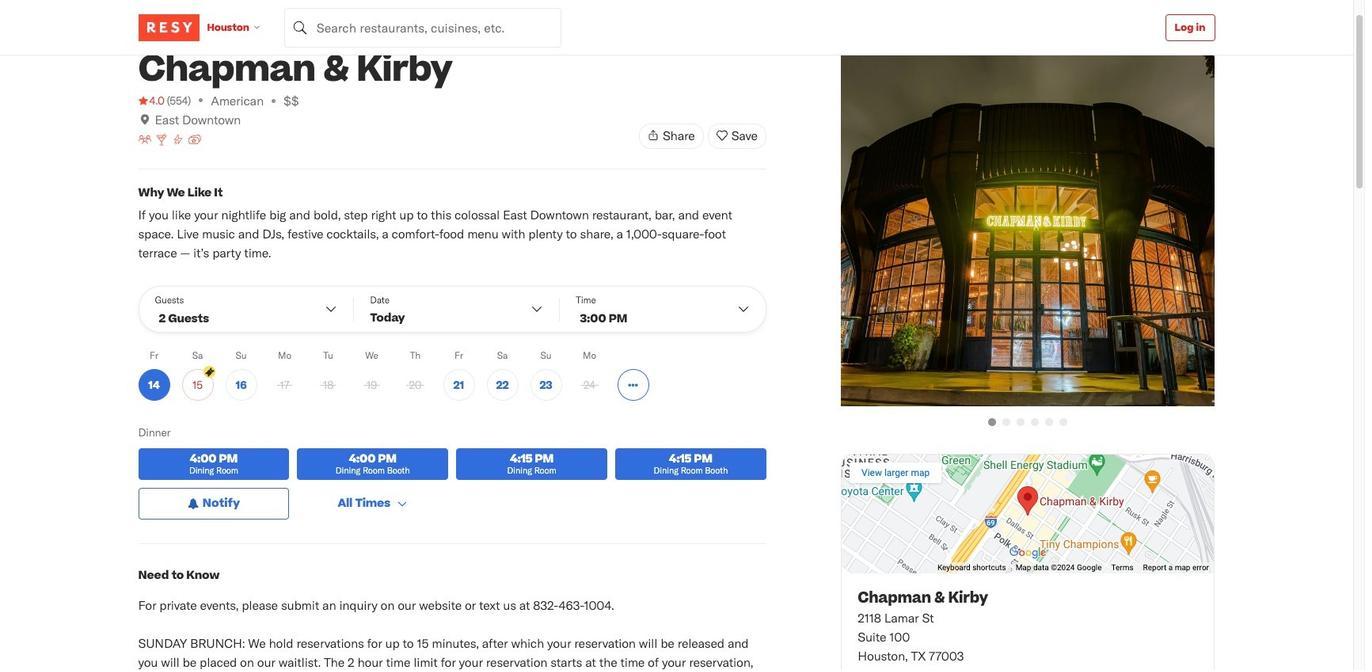 Task type: describe. For each thing, give the bounding box(es) containing it.
Search restaurants, cuisines, etc. text field
[[284, 8, 562, 47]]



Task type: vqa. For each thing, say whether or not it's contained in the screenshot.
4.6 out of 5 stars image
no



Task type: locate. For each thing, give the bounding box(es) containing it.
4.0 out of 5 stars image
[[138, 93, 164, 109]]

None field
[[284, 8, 562, 47]]

june 15, 2024. has event. image
[[203, 366, 215, 378]]



